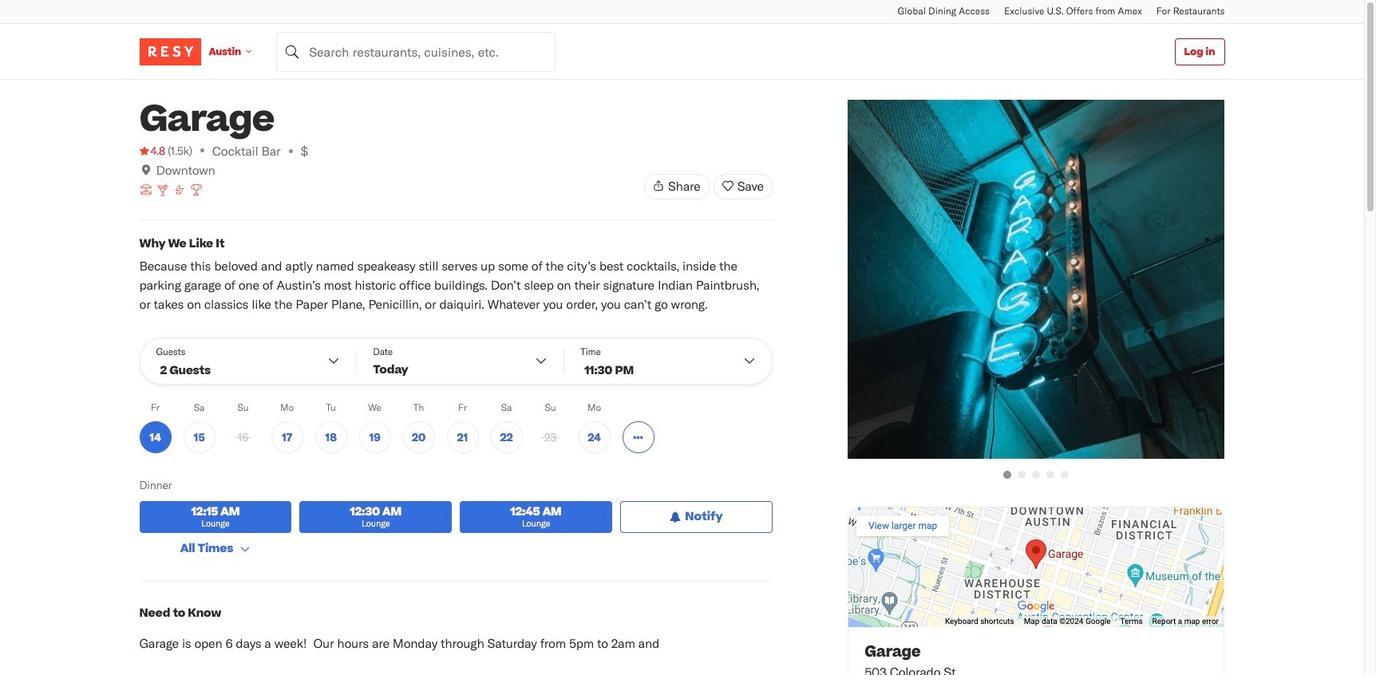 Task type: vqa. For each thing, say whether or not it's contained in the screenshot.
4.7 out of 5 stars IMAGE
no



Task type: describe. For each thing, give the bounding box(es) containing it.
Search restaurants, cuisines, etc. text field
[[276, 32, 556, 71]]



Task type: locate. For each thing, give the bounding box(es) containing it.
None field
[[276, 32, 556, 71]]

4.8 out of 5 stars image
[[139, 143, 165, 159]]



